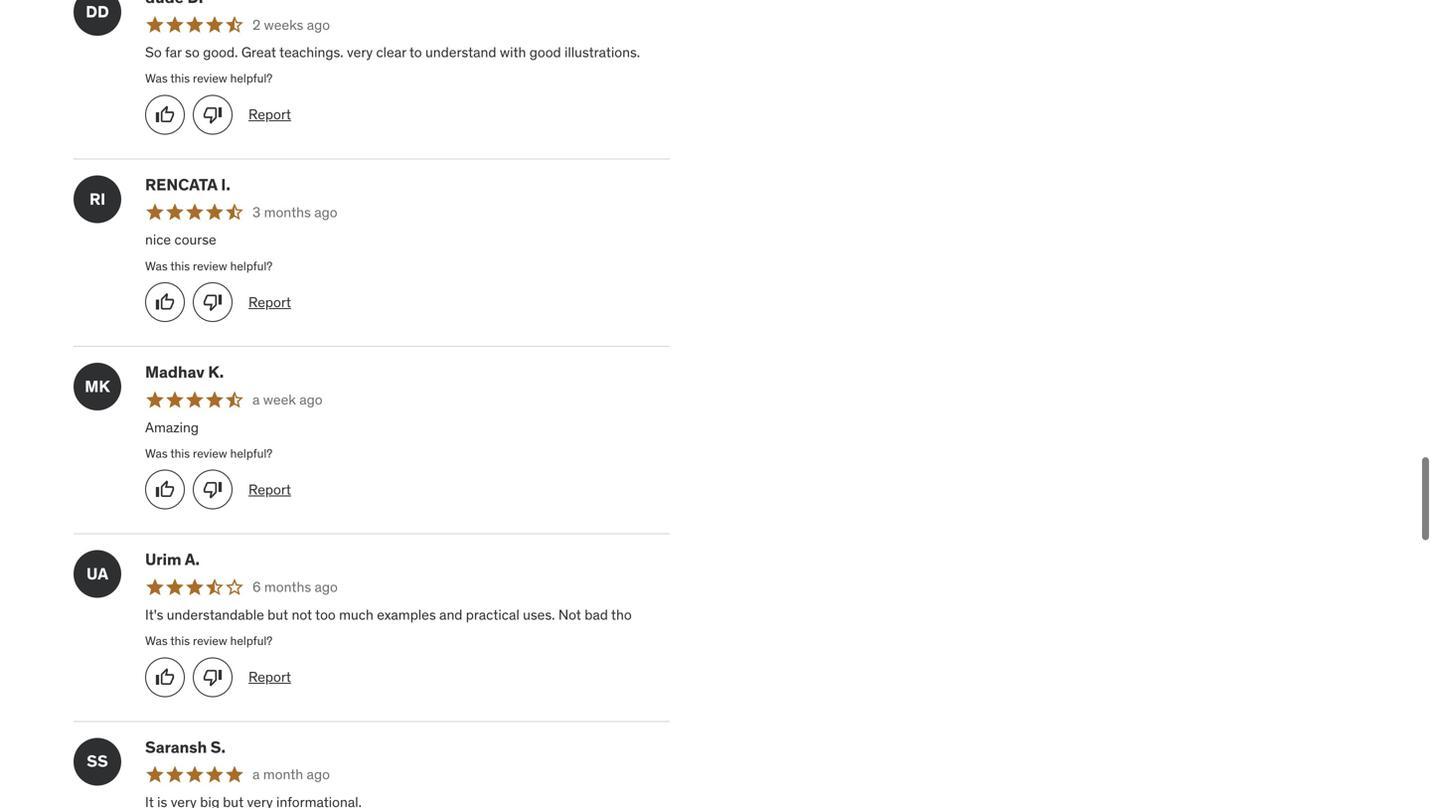 Task type: describe. For each thing, give the bounding box(es) containing it.
too
[[315, 606, 336, 624]]

was for dd
[[145, 71, 168, 86]]

urim
[[145, 550, 182, 570]]

so
[[185, 43, 200, 61]]

1 helpful? from the top
[[230, 71, 273, 86]]

understandable
[[167, 606, 264, 624]]

ago for i.
[[314, 203, 338, 221]]

ua
[[87, 564, 108, 584]]

tho
[[611, 606, 632, 624]]

examples
[[377, 606, 436, 624]]

good
[[530, 43, 561, 61]]

1 this from the top
[[170, 71, 190, 86]]

saransh
[[145, 737, 207, 757]]

1 review from the top
[[193, 71, 227, 86]]

amazing
[[145, 418, 199, 436]]

very
[[347, 43, 373, 61]]

s.
[[211, 737, 226, 757]]

ri
[[89, 189, 105, 209]]

mark as unhelpful image for a.
[[203, 667, 223, 687]]

mk
[[85, 376, 110, 397]]

was for ua
[[145, 633, 168, 649]]

course
[[174, 231, 216, 249]]

mark as unhelpful image for dd
[[203, 105, 223, 125]]

urim a.
[[145, 550, 200, 570]]

but
[[268, 606, 288, 624]]

so
[[145, 43, 162, 61]]

a for saransh s.
[[253, 766, 260, 784]]

to
[[410, 43, 422, 61]]

and
[[439, 606, 463, 624]]

rencata i.
[[145, 175, 231, 195]]

so far so good. great teachings. very clear to understand with good illustrations.
[[145, 43, 640, 61]]

not
[[559, 606, 581, 624]]

madhav k.
[[145, 362, 224, 382]]

report for i.
[[249, 293, 291, 311]]

practical
[[466, 606, 520, 624]]

illustrations.
[[565, 43, 640, 61]]

ago for s.
[[307, 766, 330, 784]]

good.
[[203, 43, 238, 61]]

months for rencata i.
[[264, 203, 311, 221]]

it's
[[145, 606, 163, 624]]

mark as unhelpful image for k.
[[203, 480, 223, 500]]

this for madhav
[[170, 446, 190, 461]]

bad
[[585, 606, 608, 624]]

ago up teachings.
[[307, 16, 330, 34]]

mark as helpful image
[[155, 480, 175, 500]]

was this review helpful? for k.
[[145, 446, 273, 461]]



Task type: locate. For each thing, give the bounding box(es) containing it.
it's understandable but not too much examples and practical uses. not bad tho
[[145, 606, 632, 624]]

3 mark as helpful image from the top
[[155, 667, 175, 687]]

4 this from the top
[[170, 633, 190, 649]]

mark as helpful image for ri
[[155, 292, 175, 312]]

mark as unhelpful image for ri
[[203, 292, 223, 312]]

mark as helpful image for ua
[[155, 667, 175, 687]]

mark as helpful image down far
[[155, 105, 175, 125]]

months up but
[[264, 578, 311, 596]]

week
[[263, 391, 296, 409]]

uses.
[[523, 606, 555, 624]]

nice course
[[145, 231, 216, 249]]

k.
[[208, 362, 224, 382]]

was this review helpful?
[[145, 71, 273, 86], [145, 258, 273, 274], [145, 446, 273, 461], [145, 633, 273, 649]]

3 was this review helpful? from the top
[[145, 446, 273, 461]]

4 was this review helpful? from the top
[[145, 633, 273, 649]]

a left month
[[253, 766, 260, 784]]

2
[[253, 16, 261, 34]]

clear
[[376, 43, 406, 61]]

report button
[[249, 105, 291, 125], [249, 293, 291, 312], [249, 480, 291, 500], [249, 668, 291, 687]]

1 was from the top
[[145, 71, 168, 86]]

0 vertical spatial a
[[253, 391, 260, 409]]

helpful? down but
[[230, 633, 273, 649]]

a
[[253, 391, 260, 409], [253, 766, 260, 784]]

month
[[263, 766, 303, 784]]

helpful? for i.
[[230, 258, 273, 274]]

helpful?
[[230, 71, 273, 86], [230, 258, 273, 274], [230, 446, 273, 461], [230, 633, 273, 649]]

was for mk
[[145, 446, 168, 461]]

2 mark as helpful image from the top
[[155, 292, 175, 312]]

review for k.
[[193, 446, 227, 461]]

not
[[292, 606, 312, 624]]

review down amazing
[[193, 446, 227, 461]]

3 report button from the top
[[249, 480, 291, 500]]

a for madhav k.
[[253, 391, 260, 409]]

2 months from the top
[[264, 578, 311, 596]]

0 vertical spatial months
[[264, 203, 311, 221]]

review down course
[[193, 258, 227, 274]]

2 weeks ago
[[253, 16, 330, 34]]

report button for urim a.
[[249, 668, 291, 687]]

report for a.
[[249, 668, 291, 686]]

report button down 3
[[249, 293, 291, 312]]

6 months ago
[[253, 578, 338, 596]]

great
[[241, 43, 276, 61]]

mark as unhelpful image down course
[[203, 292, 223, 312]]

mark as unhelpful image down "understandable"
[[203, 667, 223, 687]]

review down good.
[[193, 71, 227, 86]]

review down "understandable"
[[193, 633, 227, 649]]

0 vertical spatial mark as helpful image
[[155, 105, 175, 125]]

i.
[[221, 175, 231, 195]]

madhav
[[145, 362, 205, 382]]

1 mark as unhelpful image from the top
[[203, 480, 223, 500]]

ss
[[87, 751, 108, 772]]

report button down great
[[249, 105, 291, 125]]

months for urim a.
[[264, 578, 311, 596]]

helpful? for k.
[[230, 446, 273, 461]]

review for a.
[[193, 633, 227, 649]]

this down nice course
[[170, 258, 190, 274]]

helpful? down 3
[[230, 258, 273, 274]]

this for rencata
[[170, 258, 190, 274]]

ago up too
[[315, 578, 338, 596]]

ago right month
[[307, 766, 330, 784]]

ago right 3
[[314, 203, 338, 221]]

a week ago
[[253, 391, 323, 409]]

a left week
[[253, 391, 260, 409]]

helpful? down great
[[230, 71, 273, 86]]

weeks
[[264, 16, 304, 34]]

was down so
[[145, 71, 168, 86]]

report button for rencata i.
[[249, 293, 291, 312]]

1 vertical spatial mark as helpful image
[[155, 292, 175, 312]]

2 was from the top
[[145, 258, 168, 274]]

mark as helpful image down it's
[[155, 667, 175, 687]]

helpful? down week
[[230, 446, 273, 461]]

was this review helpful? for a.
[[145, 633, 273, 649]]

4 report button from the top
[[249, 668, 291, 687]]

4 helpful? from the top
[[230, 633, 273, 649]]

6
[[253, 578, 261, 596]]

report down but
[[249, 668, 291, 686]]

rencata
[[145, 175, 218, 195]]

dd
[[86, 1, 109, 22]]

was this review helpful? for i.
[[145, 258, 273, 274]]

4 was from the top
[[145, 633, 168, 649]]

much
[[339, 606, 374, 624]]

was this review helpful? down "understandable"
[[145, 633, 273, 649]]

2 mark as unhelpful image from the top
[[203, 667, 223, 687]]

3 months ago
[[253, 203, 338, 221]]

1 a from the top
[[253, 391, 260, 409]]

report button for madhav k.
[[249, 480, 291, 500]]

2 this from the top
[[170, 258, 190, 274]]

was down it's
[[145, 633, 168, 649]]

report button down week
[[249, 480, 291, 500]]

was this review helpful? down course
[[145, 258, 273, 274]]

4 review from the top
[[193, 633, 227, 649]]

report down 3
[[249, 293, 291, 311]]

2 report from the top
[[249, 293, 291, 311]]

was down nice
[[145, 258, 168, 274]]

this
[[170, 71, 190, 86], [170, 258, 190, 274], [170, 446, 190, 461], [170, 633, 190, 649]]

nice
[[145, 231, 171, 249]]

3 helpful? from the top
[[230, 446, 273, 461]]

1 report from the top
[[249, 106, 291, 124]]

mark as unhelpful image
[[203, 480, 223, 500], [203, 667, 223, 687]]

1 vertical spatial a
[[253, 766, 260, 784]]

2 mark as unhelpful image from the top
[[203, 292, 223, 312]]

months
[[264, 203, 311, 221], [264, 578, 311, 596]]

this down amazing
[[170, 446, 190, 461]]

1 mark as unhelpful image from the top
[[203, 105, 223, 125]]

report for k.
[[249, 481, 291, 499]]

1 vertical spatial mark as unhelpful image
[[203, 667, 223, 687]]

2 review from the top
[[193, 258, 227, 274]]

months right 3
[[264, 203, 311, 221]]

report down great
[[249, 106, 291, 124]]

helpful? for a.
[[230, 633, 273, 649]]

2 report button from the top
[[249, 293, 291, 312]]

understand
[[426, 43, 497, 61]]

mark as helpful image down nice
[[155, 292, 175, 312]]

ago
[[307, 16, 330, 34], [314, 203, 338, 221], [299, 391, 323, 409], [315, 578, 338, 596], [307, 766, 330, 784]]

3 report from the top
[[249, 481, 291, 499]]

4 report from the top
[[249, 668, 291, 686]]

was
[[145, 71, 168, 86], [145, 258, 168, 274], [145, 446, 168, 461], [145, 633, 168, 649]]

review for i.
[[193, 258, 227, 274]]

3 review from the top
[[193, 446, 227, 461]]

report down week
[[249, 481, 291, 499]]

2 vertical spatial mark as helpful image
[[155, 667, 175, 687]]

review
[[193, 71, 227, 86], [193, 258, 227, 274], [193, 446, 227, 461], [193, 633, 227, 649]]

3
[[253, 203, 261, 221]]

0 vertical spatial mark as unhelpful image
[[203, 105, 223, 125]]

mark as unhelpful image down good.
[[203, 105, 223, 125]]

mark as helpful image for dd
[[155, 105, 175, 125]]

a month ago
[[253, 766, 330, 784]]

2 a from the top
[[253, 766, 260, 784]]

far
[[165, 43, 182, 61]]

this down "understandable"
[[170, 633, 190, 649]]

3 was from the top
[[145, 446, 168, 461]]

2 was this review helpful? from the top
[[145, 258, 273, 274]]

1 report button from the top
[[249, 105, 291, 125]]

mark as helpful image
[[155, 105, 175, 125], [155, 292, 175, 312], [155, 667, 175, 687]]

was this review helpful? down amazing
[[145, 446, 273, 461]]

was for ri
[[145, 258, 168, 274]]

report
[[249, 106, 291, 124], [249, 293, 291, 311], [249, 481, 291, 499], [249, 668, 291, 686]]

1 vertical spatial months
[[264, 578, 311, 596]]

3 this from the top
[[170, 446, 190, 461]]

saransh s.
[[145, 737, 226, 757]]

0 vertical spatial mark as unhelpful image
[[203, 480, 223, 500]]

ago for a.
[[315, 578, 338, 596]]

with
[[500, 43, 526, 61]]

mark as unhelpful image
[[203, 105, 223, 125], [203, 292, 223, 312]]

ago right week
[[299, 391, 323, 409]]

ago for k.
[[299, 391, 323, 409]]

teachings.
[[279, 43, 344, 61]]

1 months from the top
[[264, 203, 311, 221]]

2 helpful? from the top
[[230, 258, 273, 274]]

this down far
[[170, 71, 190, 86]]

this for urim
[[170, 633, 190, 649]]

was this review helpful? down good.
[[145, 71, 273, 86]]

1 mark as helpful image from the top
[[155, 105, 175, 125]]

a.
[[185, 550, 200, 570]]

was down amazing
[[145, 446, 168, 461]]

mark as unhelpful image right mark as helpful image
[[203, 480, 223, 500]]

report button down but
[[249, 668, 291, 687]]

1 was this review helpful? from the top
[[145, 71, 273, 86]]

1 vertical spatial mark as unhelpful image
[[203, 292, 223, 312]]



Task type: vqa. For each thing, say whether or not it's contained in the screenshot.


